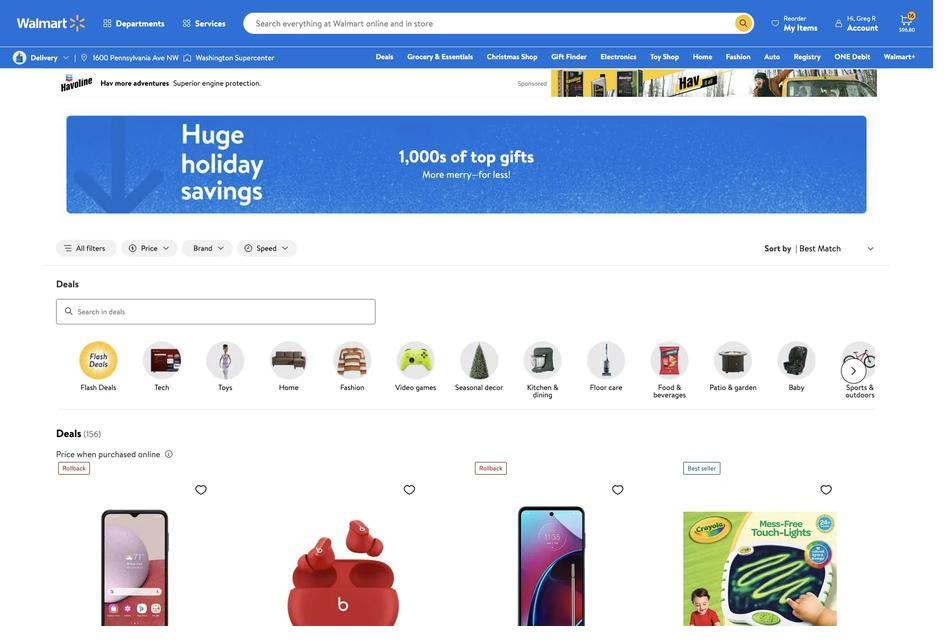 Task type: vqa. For each thing, say whether or not it's contained in the screenshot.
SPORTS
yes



Task type: locate. For each thing, give the bounding box(es) containing it.
1 horizontal spatial home
[[694, 51, 713, 62]]

fashion down "search icon"
[[727, 51, 751, 62]]

r
[[873, 14, 877, 23]]

washington
[[196, 52, 233, 63]]

$96.80
[[900, 26, 916, 33]]

1 vertical spatial fashion link
[[325, 341, 380, 393]]

 image for 1600 pennsylvania ave nw
[[80, 53, 89, 62]]

price
[[141, 243, 158, 254], [56, 448, 75, 460]]

video games image
[[397, 341, 435, 379]]

video games link
[[389, 341, 444, 393]]

sports & outdoors image
[[842, 341, 880, 379]]

& for essentials
[[435, 51, 440, 62]]

& right food
[[677, 382, 682, 393]]

1 horizontal spatial home link
[[689, 51, 718, 62]]

services button
[[174, 11, 235, 36]]

1 horizontal spatial best
[[800, 242, 817, 254]]

0 horizontal spatial best
[[688, 464, 701, 473]]

beats studio buds – true wireless noise cancelling bluetooth earbuds - beats red image
[[267, 479, 420, 626]]

best right by
[[800, 242, 817, 254]]

1 horizontal spatial  image
[[80, 53, 89, 62]]

christmas
[[487, 51, 520, 62]]

1 shop from the left
[[522, 51, 538, 62]]

purchased
[[99, 448, 136, 460]]

fashion link
[[722, 51, 756, 62], [325, 341, 380, 393]]

video
[[396, 382, 414, 393]]

& right 'grocery' at left
[[435, 51, 440, 62]]

sports & outdoors link
[[833, 341, 888, 401]]

kitchen & dining link
[[516, 341, 571, 401]]

0 horizontal spatial  image
[[13, 51, 26, 65]]

1 horizontal spatial fashion link
[[722, 51, 756, 62]]

0 vertical spatial |
[[74, 52, 76, 63]]

floor care
[[591, 382, 623, 393]]

speed
[[257, 243, 277, 254]]

1 vertical spatial best
[[688, 464, 701, 473]]

1 vertical spatial fashion
[[341, 382, 365, 393]]

pennsylvania
[[110, 52, 151, 63]]

outdoors
[[846, 389, 875, 400]]

best for best match
[[800, 242, 817, 254]]

home
[[694, 51, 713, 62], [279, 382, 299, 393]]

shop right christmas
[[522, 51, 538, 62]]

search icon image
[[740, 19, 749, 28]]

fashion down fashion image
[[341, 382, 365, 393]]

best inside 'popup button'
[[800, 242, 817, 254]]

0 vertical spatial fashion link
[[722, 51, 756, 62]]

0 horizontal spatial home
[[279, 382, 299, 393]]

sort by |
[[765, 243, 798, 254]]

electronics
[[601, 51, 637, 62]]

0 vertical spatial best
[[800, 242, 817, 254]]

1 vertical spatial home
[[279, 382, 299, 393]]

& inside food & beverages
[[677, 382, 682, 393]]

floor care link
[[579, 341, 634, 393]]

 image for delivery
[[13, 51, 26, 65]]

seasonal decor link
[[452, 341, 507, 393]]

1600
[[93, 52, 108, 63]]

legal information image
[[165, 450, 173, 458]]

Search in deals search field
[[56, 299, 376, 324]]

deals inside 'search field'
[[56, 277, 79, 291]]

departments
[[116, 17, 165, 29]]

1 horizontal spatial rollback
[[480, 464, 503, 473]]

2 rollback from the left
[[480, 464, 503, 473]]

home down home image
[[279, 382, 299, 393]]

add to favorites list, cricket wireless moto g stylus 2023, 128gb, 4gb ram, blue - prepaid smartphone image
[[612, 483, 625, 496]]

sports & outdoors
[[846, 382, 875, 400]]

my
[[785, 21, 796, 33]]

1 vertical spatial price
[[56, 448, 75, 460]]

debit
[[853, 51, 871, 62]]

sports
[[847, 382, 868, 393]]

price inside dropdown button
[[141, 243, 158, 254]]

kitchen
[[528, 382, 552, 393]]

& inside sports & outdoors
[[870, 382, 875, 393]]

1 horizontal spatial shop
[[663, 51, 680, 62]]

departments button
[[94, 11, 174, 36]]

washington supercenter
[[196, 52, 275, 63]]

1 rollback from the left
[[62, 464, 86, 473]]

walmart+
[[885, 51, 917, 62]]

|
[[74, 52, 76, 63], [796, 243, 798, 254]]

shop right toy
[[663, 51, 680, 62]]

brand button
[[182, 240, 233, 257]]

grocery & essentials
[[408, 51, 474, 62]]

kitchen and dining image
[[524, 341, 562, 379]]

patio & garden
[[710, 382, 757, 393]]

 image
[[13, 51, 26, 65], [80, 53, 89, 62]]

christmas shop
[[487, 51, 538, 62]]

deals
[[376, 51, 394, 62], [56, 277, 79, 291], [99, 382, 116, 393], [56, 426, 81, 440]]

Walmart Site-Wide search field
[[243, 13, 755, 34]]

1 vertical spatial |
[[796, 243, 798, 254]]

floorcare image
[[588, 341, 626, 379]]

& for outdoors
[[870, 382, 875, 393]]

& for garden
[[728, 382, 733, 393]]

rollback
[[62, 464, 86, 473], [480, 464, 503, 473]]

rollback for at&t samsung galaxy, a13 lte, 32gb, black - prepaid smartphone image
[[62, 464, 86, 473]]

one debit
[[835, 51, 871, 62]]

deals up search image
[[56, 277, 79, 291]]

shop inside toy shop link
[[663, 51, 680, 62]]

shop
[[522, 51, 538, 62], [663, 51, 680, 62]]

shop inside the christmas shop link
[[522, 51, 538, 62]]

0 horizontal spatial price
[[56, 448, 75, 460]]

 image left the delivery in the top of the page
[[13, 51, 26, 65]]

patio
[[710, 382, 727, 393]]

best for best seller
[[688, 464, 701, 473]]

1 horizontal spatial price
[[141, 243, 158, 254]]

nw
[[167, 52, 179, 63]]

1 vertical spatial home link
[[262, 341, 317, 393]]

tech
[[155, 382, 169, 393]]

& right patio
[[728, 382, 733, 393]]

filters
[[86, 243, 105, 254]]

| right by
[[796, 243, 798, 254]]

Deals search field
[[43, 277, 891, 324]]

& inside kitchen & dining
[[554, 382, 559, 393]]

best
[[800, 242, 817, 254], [688, 464, 701, 473]]

0 horizontal spatial home link
[[262, 341, 317, 393]]

home right toy shop
[[694, 51, 713, 62]]

& for dining
[[554, 382, 559, 393]]

delivery
[[31, 52, 58, 63]]

patio & garden image
[[715, 341, 753, 379]]

video games
[[396, 382, 437, 393]]

0 horizontal spatial rollback
[[62, 464, 86, 473]]

more
[[423, 168, 445, 181]]

1 horizontal spatial |
[[796, 243, 798, 254]]

cricket wireless moto g stylus 2023, 128gb, 4gb ram, blue - prepaid smartphone image
[[475, 479, 629, 626]]

all filters button
[[56, 240, 117, 257]]

&
[[435, 51, 440, 62], [554, 382, 559, 393], [677, 382, 682, 393], [728, 382, 733, 393], [870, 382, 875, 393]]

one
[[835, 51, 851, 62]]

toys image
[[206, 341, 245, 379]]

electronics link
[[596, 51, 642, 62]]

shop for christmas shop
[[522, 51, 538, 62]]

0 horizontal spatial fashion
[[341, 382, 365, 393]]

 image left 1600
[[80, 53, 89, 62]]

best left seller
[[688, 464, 701, 473]]

& right sports
[[870, 382, 875, 393]]

0 horizontal spatial shop
[[522, 51, 538, 62]]

0 vertical spatial home
[[694, 51, 713, 62]]

search image
[[65, 307, 73, 316]]

2 shop from the left
[[663, 51, 680, 62]]

deals left 'grocery' at left
[[376, 51, 394, 62]]

flash deals image
[[79, 341, 118, 379]]

add to favorites list, beats studio buds – true wireless noise cancelling bluetooth earbuds - beats red image
[[403, 483, 416, 496]]

hi,
[[848, 14, 856, 23]]

& right dining
[[554, 382, 559, 393]]

0 vertical spatial price
[[141, 243, 158, 254]]

1 horizontal spatial fashion
[[727, 51, 751, 62]]

deals (156)
[[56, 426, 101, 440]]

 image
[[183, 52, 192, 63]]

| left 1600
[[74, 52, 76, 63]]

items
[[798, 21, 818, 33]]

christmas shop link
[[483, 51, 543, 62]]



Task type: describe. For each thing, give the bounding box(es) containing it.
price for price
[[141, 243, 158, 254]]

sort and filter section element
[[43, 231, 891, 265]]

finder
[[567, 51, 587, 62]]

toy shop
[[651, 51, 680, 62]]

sponsored
[[518, 79, 547, 88]]

all filters
[[76, 243, 105, 254]]

0 horizontal spatial fashion link
[[325, 341, 380, 393]]

registry link
[[790, 51, 826, 62]]

all
[[76, 243, 85, 254]]

0 horizontal spatial |
[[74, 52, 76, 63]]

rollback for cricket wireless moto g stylus 2023, 128gb, 4gb ram, blue - prepaid smartphone image at right
[[480, 464, 503, 473]]

registry
[[795, 51, 822, 62]]

grocery
[[408, 51, 433, 62]]

baby
[[789, 382, 805, 393]]

fashion image
[[334, 341, 372, 379]]

huge holiday savings. shop thousands of top gifts. more merry—for less! image
[[58, 107, 876, 222]]

tech image
[[143, 341, 181, 379]]

walmart+ link
[[880, 51, 921, 62]]

1,000s of top gifts more merry—for less!
[[399, 144, 535, 181]]

baby image
[[778, 341, 816, 379]]

seller
[[702, 464, 717, 473]]

best match
[[800, 242, 842, 254]]

tech link
[[134, 341, 190, 393]]

food
[[659, 382, 675, 393]]

deals right flash
[[99, 382, 116, 393]]

crayola my first touch lights art kit, musical doodle board, light up toy, holiday toys for toddlers image
[[684, 479, 838, 626]]

flash
[[81, 382, 97, 393]]

1600 pennsylvania ave nw
[[93, 52, 179, 63]]

gift finder
[[552, 51, 587, 62]]

supercenter
[[235, 52, 275, 63]]

match
[[819, 242, 842, 254]]

next slide for chipmodulewithimages list image
[[842, 358, 867, 384]]

flash deals link
[[71, 341, 126, 393]]

(156)
[[84, 428, 101, 440]]

one debit link
[[831, 51, 876, 62]]

essentials
[[442, 51, 474, 62]]

add to favorites list, at&t samsung galaxy, a13 lte, 32gb, black - prepaid smartphone image
[[195, 483, 208, 496]]

seasonal decor
[[456, 382, 504, 393]]

toys link
[[198, 341, 253, 393]]

gift finder link
[[547, 51, 592, 62]]

0 vertical spatial fashion
[[727, 51, 751, 62]]

sort
[[765, 243, 781, 254]]

top
[[471, 144, 496, 168]]

auto
[[765, 51, 781, 62]]

account
[[848, 21, 879, 33]]

toy shop link
[[646, 51, 685, 62]]

price when purchased online
[[56, 448, 160, 460]]

care
[[609, 382, 623, 393]]

auto link
[[760, 51, 786, 62]]

price button
[[121, 240, 178, 257]]

food & beverages link
[[643, 341, 698, 401]]

less!
[[493, 168, 511, 181]]

home image
[[270, 341, 308, 379]]

16
[[910, 11, 915, 20]]

games
[[416, 382, 437, 393]]

best seller
[[688, 464, 717, 473]]

seasonal decor image
[[461, 341, 499, 379]]

food & beverages
[[654, 382, 687, 400]]

toy
[[651, 51, 662, 62]]

reorder
[[785, 14, 807, 23]]

deals left (156)
[[56, 426, 81, 440]]

merry—for
[[447, 168, 491, 181]]

0 vertical spatial home link
[[689, 51, 718, 62]]

walmart image
[[17, 15, 86, 32]]

price for price when purchased online
[[56, 448, 75, 460]]

baby link
[[770, 341, 825, 393]]

of
[[451, 144, 467, 168]]

floor
[[591, 382, 607, 393]]

grocery & essentials link
[[403, 51, 478, 62]]

reorder my items
[[785, 14, 818, 33]]

when
[[77, 448, 96, 460]]

| inside sort and filter section element
[[796, 243, 798, 254]]

decor
[[485, 382, 504, 393]]

services
[[195, 17, 226, 29]]

seasonal
[[456, 382, 483, 393]]

1,000s
[[399, 144, 447, 168]]

food & beverages image
[[651, 341, 689, 379]]

deals link
[[371, 51, 399, 62]]

at&t samsung galaxy, a13 lte, 32gb, black - prepaid smartphone image
[[58, 479, 212, 626]]

Search search field
[[243, 13, 755, 34]]

brand
[[194, 243, 213, 254]]

by
[[783, 243, 792, 254]]

dining
[[533, 389, 553, 400]]

shop for toy shop
[[663, 51, 680, 62]]

garden
[[735, 382, 757, 393]]

clear search field text image
[[723, 19, 732, 27]]

& for beverages
[[677, 382, 682, 393]]

best match button
[[798, 241, 878, 255]]

ave
[[153, 52, 165, 63]]

add to favorites list, crayola my first touch lights art kit, musical doodle board, light up toy, holiday toys for toddlers image
[[821, 483, 833, 496]]

toys
[[219, 382, 233, 393]]

beverages
[[654, 389, 687, 400]]

greg
[[857, 14, 871, 23]]

flash deals
[[81, 382, 116, 393]]

online
[[138, 448, 160, 460]]



